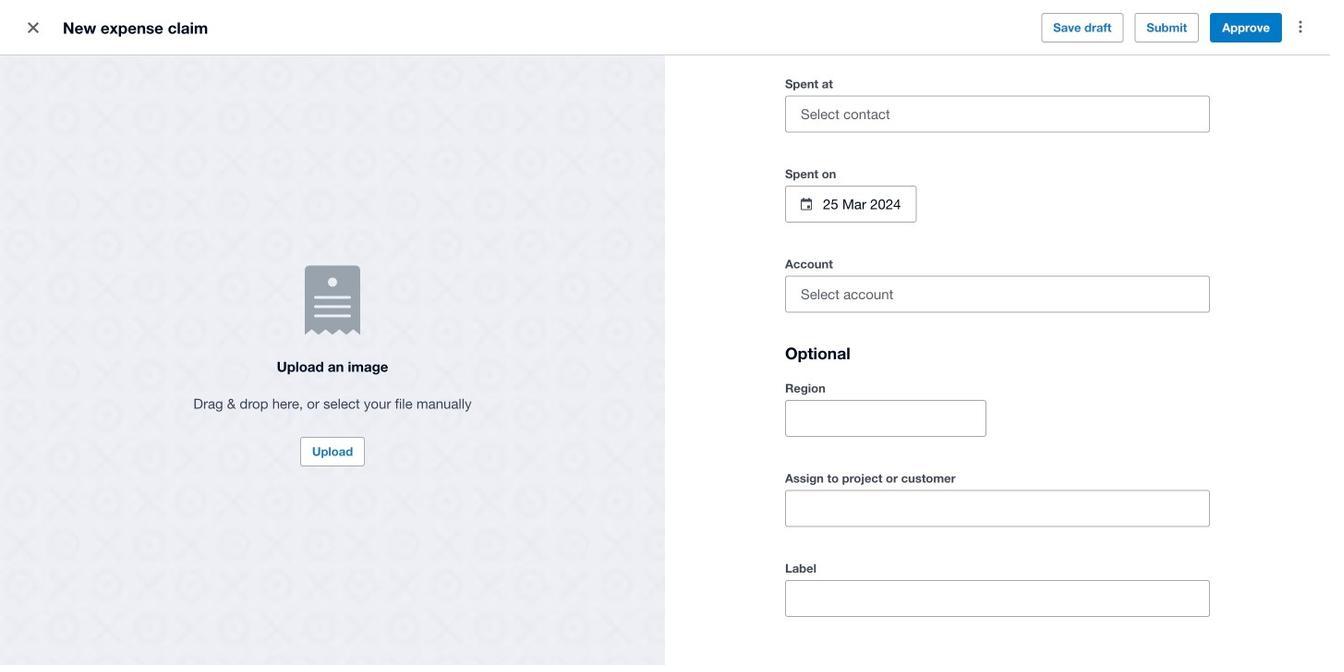 Task type: locate. For each thing, give the bounding box(es) containing it.
2 status from the top
[[785, 527, 1210, 549]]

status
[[785, 313, 1210, 335], [785, 527, 1210, 549], [785, 617, 1210, 639]]

None text field
[[786, 401, 986, 436]]

2 vertical spatial status
[[785, 617, 1210, 639]]

0 vertical spatial status
[[785, 313, 1210, 335]]

None field
[[785, 72, 1210, 155], [785, 276, 1210, 335], [785, 400, 986, 437], [785, 467, 1210, 549], [785, 580, 1210, 639], [785, 400, 986, 437], [785, 467, 1210, 549], [785, 580, 1210, 639]]

1 vertical spatial status
[[785, 527, 1210, 549]]

Select contact text field
[[786, 97, 1168, 132]]

see more options image
[[1282, 8, 1319, 45]]

none field select contact
[[785, 72, 1210, 155]]



Task type: vqa. For each thing, say whether or not it's contained in the screenshot.
Groups Button
no



Task type: describe. For each thing, give the bounding box(es) containing it.
3 status from the top
[[785, 617, 1210, 639]]

Select account text field
[[786, 277, 1209, 312]]

none field select account
[[785, 276, 1210, 335]]

1 status from the top
[[785, 313, 1210, 335]]

close image
[[15, 9, 52, 46]]



